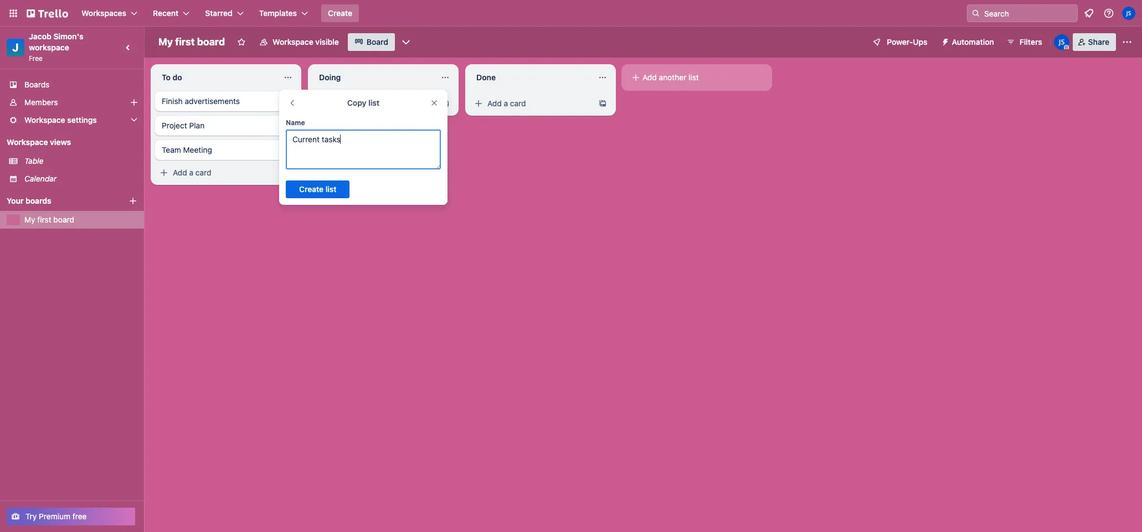 Task type: locate. For each thing, give the bounding box(es) containing it.
open information menu image
[[1104, 8, 1115, 19]]

ups
[[914, 37, 928, 47]]

sm image
[[631, 72, 642, 83]]

your boards with 1 items element
[[7, 195, 112, 208]]

calendar
[[24, 174, 57, 183]]

starred button
[[199, 4, 250, 22]]

0 horizontal spatial to do text field
[[155, 69, 277, 86]]

workspace for workspace views
[[7, 137, 48, 147]]

a down the team meeting
[[189, 168, 194, 177]]

search image
[[972, 9, 981, 18]]

2 create from template… image from the left
[[599, 99, 607, 108]]

1 horizontal spatial add a card
[[330, 99, 369, 108]]

calendar link
[[24, 173, 137, 185]]

add a card down the done text box in the top of the page
[[488, 99, 526, 108]]

1 horizontal spatial my
[[159, 36, 173, 48]]

members
[[24, 98, 58, 107]]

boards link
[[0, 76, 144, 94]]

0 horizontal spatial a
[[189, 168, 194, 177]]

my first board down your boards with 1 items element
[[24, 215, 74, 224]]

workspace down members
[[24, 115, 65, 125]]

0 horizontal spatial create from template… image
[[441, 99, 450, 108]]

1 horizontal spatial a
[[347, 99, 351, 108]]

board down starred
[[197, 36, 225, 48]]

my first board down recent dropdown button
[[159, 36, 225, 48]]

my down recent on the top of the page
[[159, 36, 173, 48]]

1 vertical spatial workspace
[[24, 115, 65, 125]]

project
[[162, 121, 187, 130]]

table link
[[24, 156, 137, 167]]

try premium free
[[25, 512, 87, 522]]

my first board inside board name text field
[[159, 36, 225, 48]]

a
[[347, 99, 351, 108], [504, 99, 508, 108], [189, 168, 194, 177]]

add another list link
[[626, 69, 768, 86]]

1 horizontal spatial list
[[689, 73, 699, 82]]

create button
[[321, 4, 359, 22]]

1 vertical spatial my
[[24, 215, 35, 224]]

add
[[643, 73, 657, 82], [330, 99, 345, 108], [488, 99, 502, 108], [173, 168, 187, 177]]

to do text field down copy list
[[286, 130, 441, 170]]

copy
[[347, 98, 367, 108]]

0 vertical spatial to do text field
[[155, 69, 277, 86]]

2 horizontal spatial add a card
[[488, 99, 526, 108]]

1 vertical spatial first
[[37, 215, 51, 224]]

create
[[328, 8, 353, 18]]

1 horizontal spatial first
[[175, 36, 195, 48]]

list
[[689, 73, 699, 82], [369, 98, 380, 108]]

j
[[12, 41, 19, 54]]

0 vertical spatial first
[[175, 36, 195, 48]]

To do text field
[[155, 69, 277, 86], [286, 130, 441, 170]]

a down the done text box in the top of the page
[[504, 99, 508, 108]]

add a card link down team meeting link
[[155, 165, 279, 181]]

board inside my first board link
[[53, 215, 74, 224]]

first
[[175, 36, 195, 48], [37, 215, 51, 224]]

sm image inside automation button
[[937, 33, 953, 49]]

1 create from template… image from the left
[[441, 99, 450, 108]]

to do text field up advertisements
[[155, 69, 277, 86]]

your
[[7, 196, 24, 206]]

1 horizontal spatial board
[[197, 36, 225, 48]]

1 horizontal spatial add a card link
[[313, 96, 437, 111]]

2 vertical spatial sm image
[[159, 167, 170, 178]]

add a card down the team meeting
[[173, 168, 212, 177]]

Done text field
[[470, 69, 592, 86]]

my down your boards
[[24, 215, 35, 224]]

workspace inside workspace settings "dropdown button"
[[24, 115, 65, 125]]

workspace for workspace visible
[[273, 37, 314, 47]]

list right another
[[689, 73, 699, 82]]

None submit
[[286, 181, 350, 198]]

list right copy
[[369, 98, 380, 108]]

sm image
[[937, 33, 953, 49], [473, 98, 484, 109], [159, 167, 170, 178]]

workspace settings button
[[0, 111, 144, 129]]

create from template… image
[[284, 168, 293, 177]]

workspace up the table
[[7, 137, 48, 147]]

2 horizontal spatial add a card link
[[470, 96, 594, 111]]

add a card link
[[313, 96, 437, 111], [470, 96, 594, 111], [155, 165, 279, 181]]

2 horizontal spatial sm image
[[937, 33, 953, 49]]

0 vertical spatial my first board
[[159, 36, 225, 48]]

a down doing text box
[[347, 99, 351, 108]]

jacob
[[29, 32, 51, 41]]

add a card for the done text box in the top of the page's add a card link
[[488, 99, 526, 108]]

board down your boards with 1 items element
[[53, 215, 74, 224]]

card
[[353, 99, 369, 108], [510, 99, 526, 108], [196, 168, 212, 177]]

board inside board name text field
[[197, 36, 225, 48]]

add left copy
[[330, 99, 345, 108]]

workspaces
[[81, 8, 126, 18]]

j link
[[7, 39, 24, 57]]

add a card link down the done text box in the top of the page
[[470, 96, 594, 111]]

another
[[659, 73, 687, 82]]

0 vertical spatial board
[[197, 36, 225, 48]]

add a card
[[330, 99, 369, 108], [488, 99, 526, 108], [173, 168, 212, 177]]

card down meeting
[[196, 168, 212, 177]]

add a card down doing text box
[[330, 99, 369, 108]]

0 horizontal spatial card
[[196, 168, 212, 177]]

add down the team meeting
[[173, 168, 187, 177]]

add board image
[[129, 197, 137, 206]]

first down recent dropdown button
[[175, 36, 195, 48]]

0 vertical spatial workspace
[[273, 37, 314, 47]]

my first board
[[159, 36, 225, 48], [24, 215, 74, 224]]

0 vertical spatial my
[[159, 36, 173, 48]]

this member is an admin of this board. image
[[1065, 45, 1070, 50]]

show menu image
[[1122, 37, 1133, 48]]

my
[[159, 36, 173, 48], [24, 215, 35, 224]]

Board name text field
[[153, 33, 231, 51]]

Doing text field
[[313, 69, 435, 86]]

power-
[[888, 37, 914, 47]]

customize views image
[[401, 37, 412, 48]]

back to home image
[[27, 4, 68, 22]]

add right sm icon
[[643, 73, 657, 82]]

first down boards
[[37, 215, 51, 224]]

1 vertical spatial to do text field
[[286, 130, 441, 170]]

recent
[[153, 8, 179, 18]]

1 vertical spatial sm image
[[473, 98, 484, 109]]

workspace visible button
[[253, 33, 346, 51]]

1 vertical spatial list
[[369, 98, 380, 108]]

1 horizontal spatial to do text field
[[286, 130, 441, 170]]

0 horizontal spatial add a card link
[[155, 165, 279, 181]]

0 horizontal spatial board
[[53, 215, 74, 224]]

workspace inside workspace visible button
[[273, 37, 314, 47]]

1 horizontal spatial my first board
[[159, 36, 225, 48]]

workspace
[[273, 37, 314, 47], [24, 115, 65, 125], [7, 137, 48, 147]]

0 horizontal spatial my first board
[[24, 215, 74, 224]]

create from template… image
[[441, 99, 450, 108], [599, 99, 607, 108]]

jacob simon (jacobsimon16) image
[[1055, 34, 1070, 50]]

workspace views
[[7, 137, 71, 147]]

0 notifications image
[[1083, 7, 1096, 20]]

copy list
[[347, 98, 380, 108]]

2 vertical spatial workspace
[[7, 137, 48, 147]]

card down the done text box in the top of the page
[[510, 99, 526, 108]]

add a card link down doing text box
[[313, 96, 437, 111]]

0 vertical spatial sm image
[[937, 33, 953, 49]]

1 horizontal spatial sm image
[[473, 98, 484, 109]]

1 horizontal spatial create from template… image
[[599, 99, 607, 108]]

0 horizontal spatial first
[[37, 215, 51, 224]]

finish
[[162, 96, 183, 106]]

members link
[[0, 94, 144, 111]]

1 vertical spatial board
[[53, 215, 74, 224]]

workspace down templates dropdown button
[[273, 37, 314, 47]]

0 horizontal spatial add a card
[[173, 168, 212, 177]]

workspace visible
[[273, 37, 339, 47]]

workspace navigation collapse icon image
[[121, 40, 136, 55]]

card down doing text box
[[353, 99, 369, 108]]

boards
[[26, 196, 51, 206]]

board
[[197, 36, 225, 48], [53, 215, 74, 224]]

power-ups
[[888, 37, 928, 47]]



Task type: describe. For each thing, give the bounding box(es) containing it.
2 horizontal spatial card
[[510, 99, 526, 108]]

advertisements
[[185, 96, 240, 106]]

workspace
[[29, 43, 69, 52]]

my inside board name text field
[[159, 36, 173, 48]]

project plan
[[162, 121, 205, 130]]

board link
[[348, 33, 395, 51]]

filters button
[[1004, 33, 1046, 51]]

my first board link
[[24, 215, 137, 226]]

meeting
[[183, 145, 212, 155]]

workspace settings
[[24, 115, 97, 125]]

recent button
[[146, 4, 196, 22]]

add a card for left add a card link
[[173, 168, 212, 177]]

jacob simon's workspace free
[[29, 32, 85, 63]]

free
[[73, 512, 87, 522]]

0 vertical spatial list
[[689, 73, 699, 82]]

starred
[[205, 8, 233, 18]]

add a card link for doing text box
[[313, 96, 437, 111]]

views
[[50, 137, 71, 147]]

team meeting link
[[155, 140, 297, 160]]

workspace for workspace settings
[[24, 115, 65, 125]]

0 horizontal spatial my
[[24, 215, 35, 224]]

add another list
[[643, 73, 699, 82]]

star or unstar board image
[[237, 38, 246, 47]]

your boards
[[7, 196, 51, 206]]

1 vertical spatial my first board
[[24, 215, 74, 224]]

automation
[[953, 37, 995, 47]]

share
[[1089, 37, 1110, 47]]

settings
[[67, 115, 97, 125]]

board
[[367, 37, 389, 47]]

0 horizontal spatial list
[[369, 98, 380, 108]]

workspaces button
[[75, 4, 144, 22]]

primary element
[[0, 0, 1143, 27]]

add a card link for the done text box in the top of the page
[[470, 96, 594, 111]]

automation button
[[937, 33, 1001, 51]]

add down the done text box in the top of the page
[[488, 99, 502, 108]]

plan
[[189, 121, 205, 130]]

filters
[[1020, 37, 1043, 47]]

finish advertisements link
[[155, 91, 297, 111]]

try
[[25, 512, 37, 522]]

templates
[[259, 8, 297, 18]]

jacob simon (jacobsimon16) image
[[1123, 7, 1136, 20]]

share button
[[1073, 33, 1117, 51]]

boards
[[24, 80, 50, 89]]

finish advertisements
[[162, 96, 240, 106]]

table
[[24, 156, 43, 166]]

simon's
[[53, 32, 83, 41]]

power-ups button
[[865, 33, 935, 51]]

Search field
[[981, 5, 1078, 22]]

2 horizontal spatial a
[[504, 99, 508, 108]]

create from template… image for add a card link associated with doing text box
[[441, 99, 450, 108]]

name
[[286, 119, 305, 127]]

free
[[29, 54, 43, 63]]

project plan link
[[155, 116, 297, 136]]

team meeting
[[162, 145, 212, 155]]

team
[[162, 145, 181, 155]]

first inside board name text field
[[175, 36, 195, 48]]

create from template… image for the done text box in the top of the page's add a card link
[[599, 99, 607, 108]]

1 horizontal spatial card
[[353, 99, 369, 108]]

premium
[[39, 512, 70, 522]]

0 horizontal spatial sm image
[[159, 167, 170, 178]]

try premium free button
[[7, 508, 135, 526]]

jacob simon's workspace link
[[29, 32, 85, 52]]

visible
[[316, 37, 339, 47]]

templates button
[[253, 4, 315, 22]]



Task type: vqa. For each thing, say whether or not it's contained in the screenshot.
getting office supplies link
no



